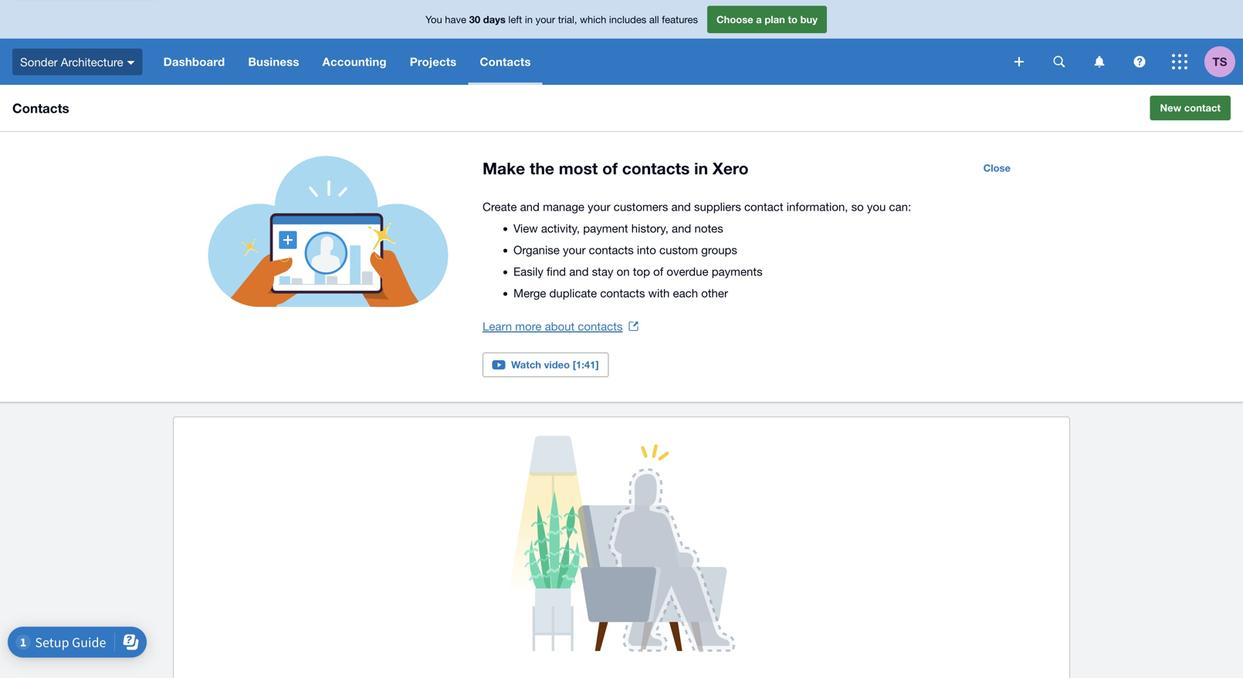 Task type: describe. For each thing, give the bounding box(es) containing it.
suppliers
[[694, 200, 741, 213]]

more
[[515, 320, 542, 333]]

create and manage your customers and suppliers contact information, so you can:
[[483, 200, 911, 213]]

make the most of contacts in xero
[[483, 159, 749, 178]]

banner containing dashboard
[[0, 0, 1243, 85]]

payments
[[712, 265, 763, 278]]

stay
[[592, 265, 613, 278]]

manage
[[543, 200, 584, 213]]

accounting
[[322, 55, 387, 69]]

which
[[580, 13, 606, 25]]

choose a plan to buy
[[717, 13, 818, 25]]

and up view
[[520, 200, 540, 213]]

each
[[673, 286, 698, 300]]

organise your contacts into custom groups
[[513, 243, 737, 257]]

create
[[483, 200, 517, 213]]

dashboard link
[[152, 39, 237, 85]]

1 vertical spatial of
[[653, 265, 663, 278]]

business
[[248, 55, 299, 69]]

in for left
[[525, 13, 533, 25]]

projects
[[410, 55, 457, 69]]

overdue
[[667, 265, 708, 278]]

contacts up customers
[[622, 159, 690, 178]]

so
[[851, 200, 864, 213]]

you
[[867, 200, 886, 213]]

watch video [1:41] button
[[483, 353, 609, 378]]

information,
[[787, 200, 848, 213]]

trial,
[[558, 13, 577, 25]]

contacts down the on
[[600, 286, 645, 300]]

contact inside button
[[1184, 102, 1221, 114]]

you have 30 days left in your trial, which includes all features
[[425, 13, 698, 25]]

features
[[662, 13, 698, 25]]

1 vertical spatial contact
[[744, 200, 783, 213]]

left
[[508, 13, 522, 25]]

ts button
[[1204, 39, 1243, 85]]

easily find and stay on top of overdue payments
[[513, 265, 763, 278]]

watch
[[511, 359, 541, 371]]

have
[[445, 13, 466, 25]]

on
[[617, 265, 630, 278]]

with
[[648, 286, 670, 300]]

ts
[[1213, 55, 1227, 69]]

0 horizontal spatial your
[[536, 13, 555, 25]]

find
[[547, 265, 566, 278]]

and up duplicate
[[569, 265, 589, 278]]

custom
[[659, 243, 698, 257]]

and up custom
[[672, 222, 691, 235]]

top
[[633, 265, 650, 278]]

make
[[483, 159, 525, 178]]

close button
[[974, 156, 1020, 181]]

plan
[[765, 13, 785, 25]]

0 horizontal spatial of
[[602, 159, 618, 178]]

learn
[[483, 320, 512, 333]]

30
[[469, 13, 480, 25]]

payment
[[583, 222, 628, 235]]

can:
[[889, 200, 911, 213]]

architecture
[[61, 55, 123, 69]]

projects button
[[398, 39, 468, 85]]



Task type: vqa. For each thing, say whether or not it's contained in the screenshot.
list box
no



Task type: locate. For each thing, give the bounding box(es) containing it.
sonder architecture button
[[0, 39, 152, 85]]

sonder
[[20, 55, 58, 69]]

and left 'suppliers'
[[671, 200, 691, 213]]

your up payment
[[588, 200, 610, 213]]

svg image
[[1054, 56, 1065, 68], [1094, 56, 1104, 68], [1134, 56, 1145, 68], [1015, 57, 1024, 66], [127, 61, 135, 65]]

new contact button
[[1150, 96, 1231, 120]]

video
[[544, 359, 570, 371]]

other
[[701, 286, 728, 300]]

you don't have any contacts yet image
[[192, 436, 1051, 652]]

and
[[520, 200, 540, 213], [671, 200, 691, 213], [672, 222, 691, 235], [569, 265, 589, 278]]

days
[[483, 13, 506, 25]]

business button
[[237, 39, 311, 85]]

1 horizontal spatial contacts
[[480, 55, 531, 69]]

merge duplicate contacts with each other
[[513, 286, 728, 300]]

2 vertical spatial your
[[563, 243, 586, 257]]

the
[[530, 159, 554, 178]]

into
[[637, 243, 656, 257]]

0 vertical spatial your
[[536, 13, 555, 25]]

dashboard
[[163, 55, 225, 69]]

choose
[[717, 13, 753, 25]]

2 horizontal spatial your
[[588, 200, 610, 213]]

includes
[[609, 13, 646, 25]]

contacts inside dropdown button
[[480, 55, 531, 69]]

notes
[[694, 222, 723, 235]]

contact
[[1184, 102, 1221, 114], [744, 200, 783, 213]]

most
[[559, 159, 598, 178]]

history,
[[631, 222, 669, 235]]

sonder architecture
[[20, 55, 123, 69]]

learn more about contacts
[[483, 320, 623, 333]]

in
[[525, 13, 533, 25], [694, 159, 708, 178]]

of right top
[[653, 265, 663, 278]]

0 vertical spatial contacts
[[480, 55, 531, 69]]

banner
[[0, 0, 1243, 85]]

[1:41]
[[573, 359, 599, 371]]

contacts down payment
[[589, 243, 634, 257]]

learn more about contacts link
[[483, 316, 638, 337]]

contact right 'suppliers'
[[744, 200, 783, 213]]

watch video [1:41]
[[511, 359, 599, 371]]

1 horizontal spatial contact
[[1184, 102, 1221, 114]]

0 vertical spatial contact
[[1184, 102, 1221, 114]]

in left 'xero'
[[694, 159, 708, 178]]

all
[[649, 13, 659, 25]]

your down activity,
[[563, 243, 586, 257]]

contacts down merge duplicate contacts with each other
[[578, 320, 623, 333]]

0 horizontal spatial contact
[[744, 200, 783, 213]]

in right left
[[525, 13, 533, 25]]

you
[[425, 13, 442, 25]]

contact right the new
[[1184, 102, 1221, 114]]

0 vertical spatial in
[[525, 13, 533, 25]]

of right most
[[602, 159, 618, 178]]

merge
[[513, 286, 546, 300]]

in inside banner
[[525, 13, 533, 25]]

activity,
[[541, 222, 580, 235]]

1 horizontal spatial of
[[653, 265, 663, 278]]

1 horizontal spatial your
[[563, 243, 586, 257]]

duplicate
[[549, 286, 597, 300]]

contacts down sonder
[[12, 100, 69, 116]]

contacts down left
[[480, 55, 531, 69]]

in for contacts
[[694, 159, 708, 178]]

new
[[1160, 102, 1181, 114]]

contacts
[[622, 159, 690, 178], [589, 243, 634, 257], [600, 286, 645, 300], [578, 320, 623, 333]]

0 horizontal spatial in
[[525, 13, 533, 25]]

svg image inside sonder architecture popup button
[[127, 61, 135, 65]]

organise
[[513, 243, 560, 257]]

contacts
[[480, 55, 531, 69], [12, 100, 69, 116]]

1 vertical spatial your
[[588, 200, 610, 213]]

new contact
[[1160, 102, 1221, 114]]

view activity, payment history, and notes
[[513, 222, 723, 235]]

customers
[[614, 200, 668, 213]]

svg image
[[1172, 54, 1187, 69]]

your left the trial,
[[536, 13, 555, 25]]

of
[[602, 159, 618, 178], [653, 265, 663, 278]]

about
[[545, 320, 575, 333]]

0 horizontal spatial contacts
[[12, 100, 69, 116]]

1 vertical spatial contacts
[[12, 100, 69, 116]]

1 vertical spatial in
[[694, 159, 708, 178]]

accounting button
[[311, 39, 398, 85]]

0 vertical spatial of
[[602, 159, 618, 178]]

view
[[513, 222, 538, 235]]

close
[[983, 162, 1011, 174]]

a
[[756, 13, 762, 25]]

to
[[788, 13, 798, 25]]

buy
[[800, 13, 818, 25]]

easily
[[513, 265, 543, 278]]

xero
[[713, 159, 749, 178]]

contacts button
[[468, 39, 542, 85]]

groups
[[701, 243, 737, 257]]

1 horizontal spatial in
[[694, 159, 708, 178]]

your
[[536, 13, 555, 25], [588, 200, 610, 213], [563, 243, 586, 257]]



